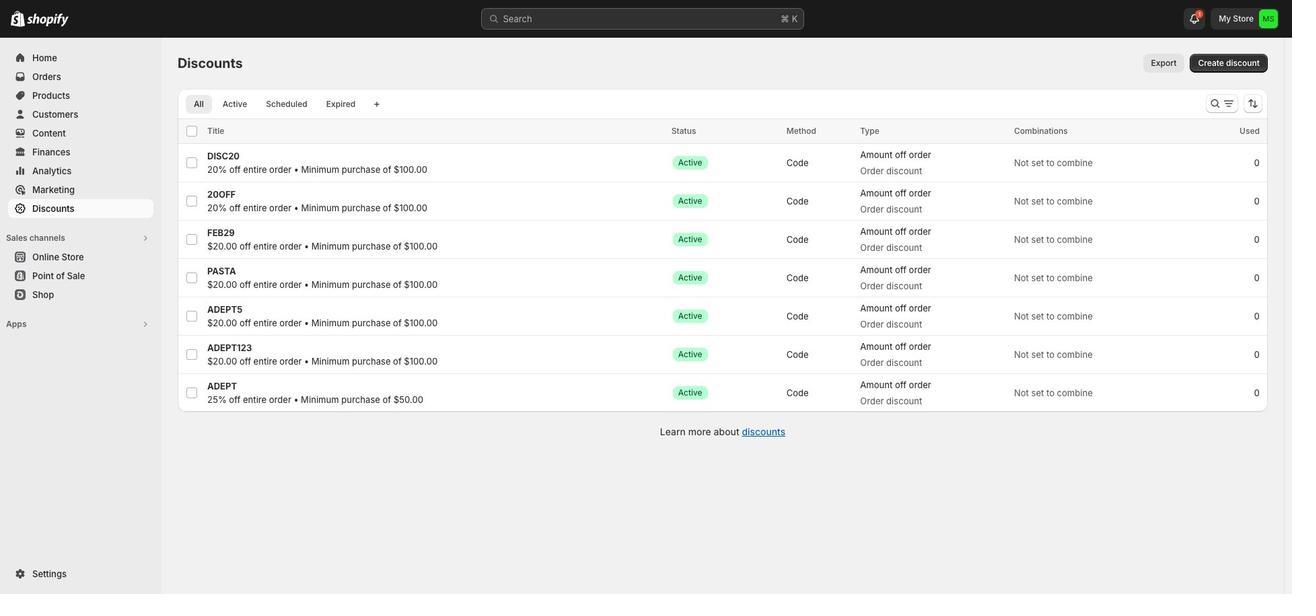 Task type: locate. For each thing, give the bounding box(es) containing it.
0 horizontal spatial shopify image
[[11, 11, 25, 27]]

shopify image
[[11, 11, 25, 27], [27, 13, 69, 27]]

1 horizontal spatial shopify image
[[27, 13, 69, 27]]

tab list
[[183, 94, 366, 114]]



Task type: vqa. For each thing, say whether or not it's contained in the screenshot.
tab list
yes



Task type: describe. For each thing, give the bounding box(es) containing it.
my store image
[[1259, 9, 1278, 28]]



